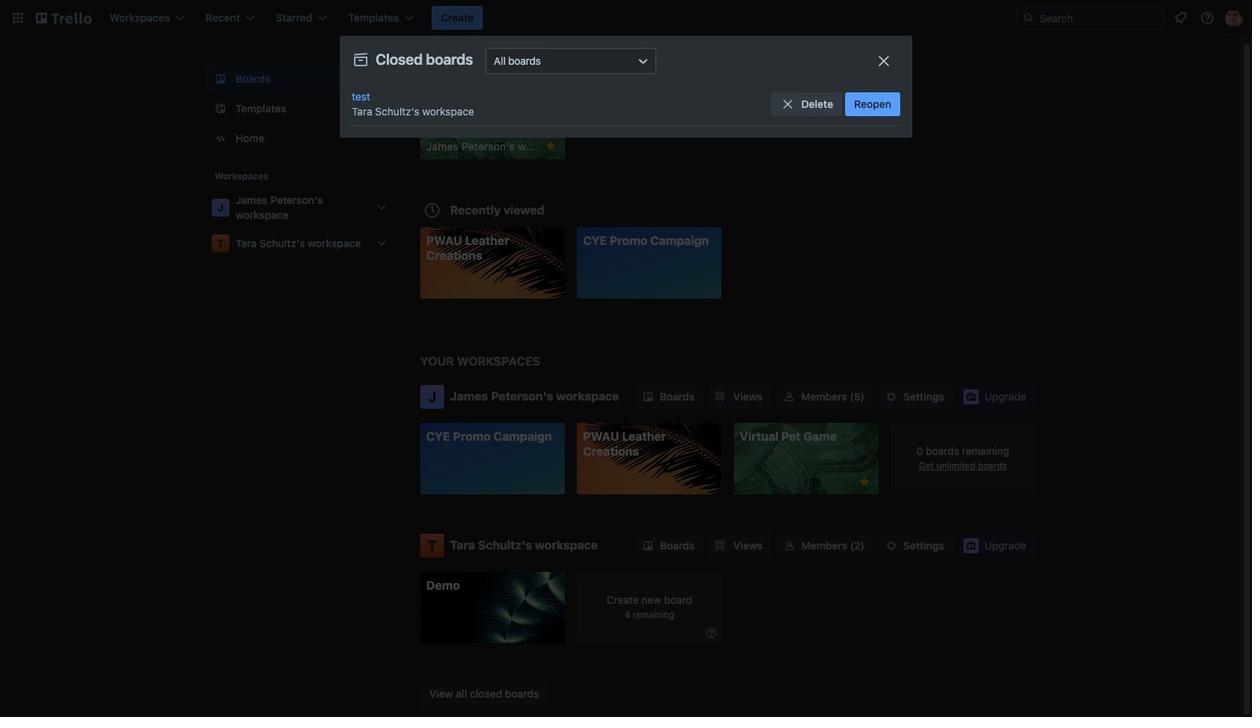 Task type: describe. For each thing, give the bounding box(es) containing it.
3 sm image from the left
[[884, 390, 899, 405]]

2 sm image from the left
[[782, 390, 797, 405]]

1 sm image from the left
[[641, 390, 656, 405]]

Search field
[[1017, 6, 1166, 30]]

board image
[[212, 70, 230, 88]]

search image
[[1023, 12, 1035, 24]]



Task type: locate. For each thing, give the bounding box(es) containing it.
0 horizontal spatial sm image
[[641, 390, 656, 405]]

open information menu image
[[1200, 10, 1215, 25]]

template board image
[[212, 100, 230, 118]]

sm image
[[641, 390, 656, 405], [782, 390, 797, 405], [884, 390, 899, 405]]

1 horizontal spatial sm image
[[782, 390, 797, 405]]

james peterson (jamespeterson93) image
[[1226, 9, 1244, 27]]

sm image
[[641, 539, 656, 554], [782, 539, 797, 554], [884, 539, 899, 554], [704, 626, 719, 641]]

home image
[[212, 130, 230, 148]]

0 notifications image
[[1172, 9, 1190, 27]]

primary element
[[0, 0, 1252, 36]]

2 horizontal spatial sm image
[[884, 390, 899, 405]]



Task type: vqa. For each thing, say whether or not it's contained in the screenshot.
Primary element
yes



